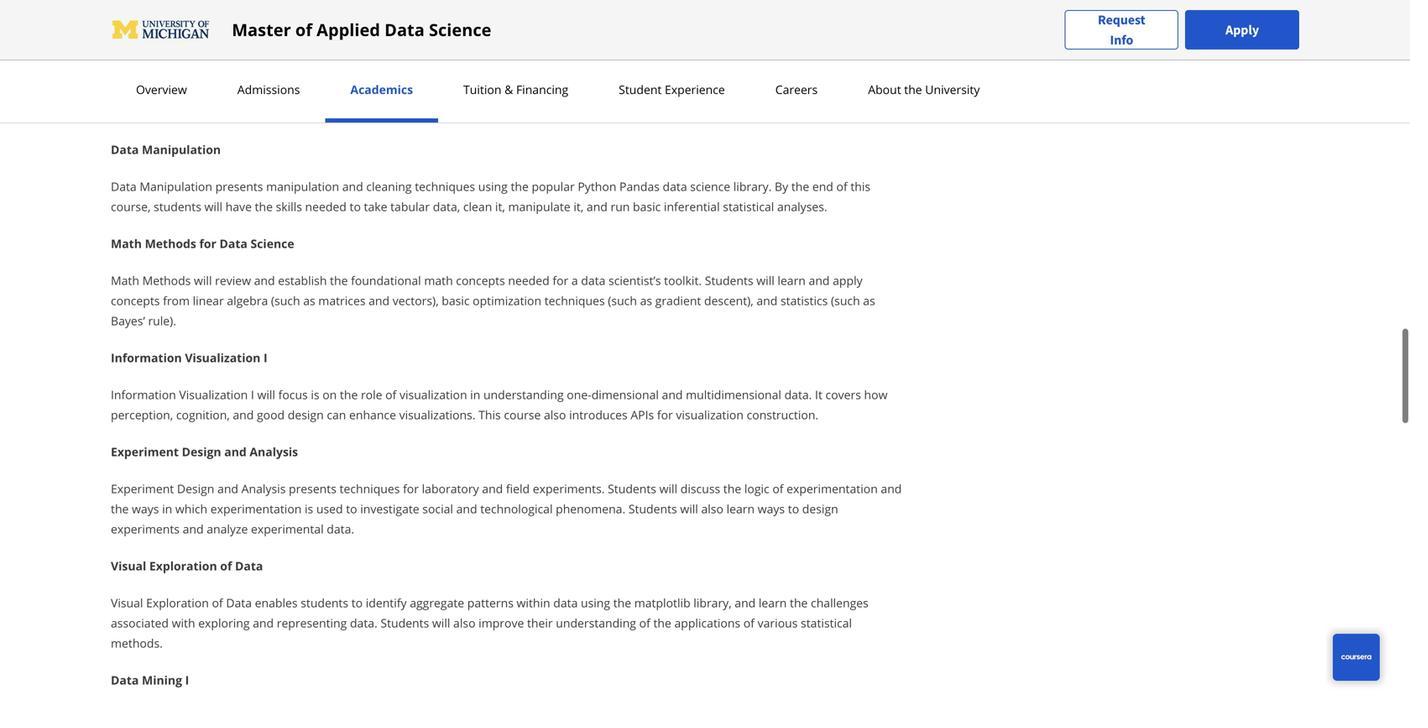 Task type: describe. For each thing, give the bounding box(es) containing it.
library.
[[733, 178, 772, 194]]

patterns
[[467, 595, 514, 611]]

vision
[[847, 84, 879, 100]]

student
[[619, 81, 662, 97]]

for inside this course explores expertise, perspectives, and ethical commitments data scientists  apply to projects during four phases of data science: problem formulation, data acquisition, modeling and analysis, and presentation of results. through this process, students will define a vision for how they want their data science careers to develop.
[[882, 84, 897, 100]]

projects
[[628, 64, 672, 80]]

i for data mining i
[[185, 672, 189, 688]]

math methods for data science
[[111, 235, 294, 251]]

information visualization i
[[111, 350, 267, 366]]

popular
[[532, 178, 575, 194]]

on
[[323, 387, 337, 403]]

also inside 'visual exploration of data enables students to identify aggregate patterns within data using the matplotlib library, and learn the challenges associated with exploring and representing data. students will also improve their understanding of the applications of various statistical methods.'
[[453, 615, 476, 631]]

enhance
[[349, 407, 396, 423]]

rule).
[[148, 313, 176, 329]]

cleaning
[[366, 178, 412, 194]]

data down expertise,
[[232, 84, 256, 100]]

this inside information visualization i will focus is on the role of visualization in understanding one-dimensional and multidimensional data. it covers how perception, cognition, and good design can enhance visualizations. this course also introduces apis for visualization construction.
[[479, 407, 501, 423]]

linear
[[193, 293, 224, 308]]

1 vertical spatial concepts
[[111, 293, 160, 308]]

data inside data manipulation presents manipulation and cleaning techniques using the popular python pandas data science library. by the end of this course, students will have the skills needed to take tabular data, clean it, manipulate it, and run basic inferential statistical analyses.
[[111, 178, 137, 194]]

a inside this course explores expertise, perspectives, and ethical commitments data scientists  apply to projects during four phases of data science: problem formulation, data acquisition, modeling and analysis, and presentation of results. through this process, students will define a vision for how they want their data science careers to develop.
[[837, 84, 844, 100]]

1 vertical spatial visualization
[[676, 407, 744, 423]]

descent),
[[704, 293, 754, 308]]

results.
[[564, 84, 604, 100]]

various
[[758, 615, 798, 631]]

learn inside 'visual exploration of data enables students to identify aggregate patterns within data using the matplotlib library, and learn the challenges associated with exploring and representing data. students will also improve their understanding of the applications of various statistical methods.'
[[759, 595, 787, 611]]

1 horizontal spatial experimentation
[[787, 481, 878, 497]]

of left various at the bottom
[[744, 615, 755, 631]]

master of applied data science
[[232, 18, 491, 41]]

clean
[[463, 199, 492, 214]]

will down discuss
[[680, 501, 698, 517]]

vectors),
[[393, 293, 439, 308]]

their inside this course explores expertise, perspectives, and ethical commitments data scientists  apply to projects during four phases of data science: problem formulation, data acquisition, modeling and analysis, and presentation of results. through this process, students will define a vision for how they want their data science careers to develop.
[[194, 105, 220, 120]]

introduction
[[111, 27, 185, 43]]

data up expertise,
[[251, 27, 279, 43]]

scientist's
[[609, 272, 661, 288]]

this inside this course explores expertise, perspectives, and ethical commitments data scientists  apply to projects during four phases of data science: problem formulation, data acquisition, modeling and analysis, and presentation of results. through this process, students will define a vision for how they want their data science careers to develop.
[[111, 64, 133, 80]]

visual for visual exploration of data enables students to identify aggregate patterns within data using the matplotlib library, and learn the challenges associated with exploring and representing data. students will also improve their understanding of the applications of various statistical methods.
[[111, 595, 143, 611]]

of up careers link
[[782, 64, 793, 80]]

one-
[[567, 387, 592, 403]]

the left the matplotlib
[[613, 595, 631, 611]]

data down analyze at the left of page
[[235, 558, 263, 574]]

data left mining
[[111, 672, 139, 688]]

2 it, from the left
[[574, 199, 584, 214]]

methods.
[[111, 635, 163, 651]]

gradient
[[655, 293, 701, 308]]

how inside information visualization i will focus is on the role of visualization in understanding one-dimensional and multidimensional data. it covers how perception, cognition, and good design can enhance visualizations. this course also introduces apis for visualization construction.
[[864, 387, 888, 403]]

in inside experiment design and analysis presents techniques for laboratory and field experiments. students will discuss the logic of experimentation and the ways in which experimentation is used to investigate social and technological phenomena. students will also learn ways to design experiments and analyze experimental data.
[[162, 501, 172, 517]]

in inside information visualization i will focus is on the role of visualization in understanding one-dimensional and multidimensional data. it covers how perception, cognition, and good design can enhance visualizations. this course also introduces apis for visualization construction.
[[470, 387, 480, 403]]

construction.
[[747, 407, 819, 423]]

experiment design and analysis presents techniques for laboratory and field experiments. students will discuss the logic of experimentation and the ways in which experimentation is used to investigate social and technological phenomena. students will also learn ways to design experiments and analyze experimental data.
[[111, 481, 902, 537]]

bayes'
[[111, 313, 145, 329]]

data up review
[[220, 235, 248, 251]]

this inside data manipulation presents manipulation and cleaning techniques using the popular python pandas data science library. by the end of this course, students will have the skills needed to take tabular data, clean it, manipulate it, and run basic inferential statistical analyses.
[[851, 178, 871, 194]]

phenomena.
[[556, 501, 626, 517]]

discuss
[[681, 481, 720, 497]]

apply inside this course explores expertise, perspectives, and ethical commitments data scientists  apply to projects during four phases of data science: problem formulation, data acquisition, modeling and analysis, and presentation of results. through this process, students will define a vision for how they want their data science careers to develop.
[[581, 64, 611, 80]]

students inside math methods will review and establish the foundational math concepts needed for a data scientist's toolkit. students will learn and apply concepts from linear algebra (such as matrices and vectors), basic optimization techniques (such as gradient descent), and statistics (such as bayes' rule).
[[705, 272, 754, 288]]

analysis for experiment design and analysis presents techniques for laboratory and field experiments. students will discuss the logic of experimentation and the ways in which experimentation is used to investigate social and technological phenomena. students will also learn ways to design experiments and analyze experimental data.
[[241, 481, 286, 497]]

python
[[578, 178, 617, 194]]

the inside math methods will review and establish the foundational math concepts needed for a data scientist's toolkit. students will learn and apply concepts from linear algebra (such as matrices and vectors), basic optimization techniques (such as gradient descent), and statistics (such as bayes' rule).
[[330, 272, 348, 288]]

techniques inside math methods will review and establish the foundational math concepts needed for a data scientist's toolkit. students will learn and apply concepts from linear algebra (such as matrices and vectors), basic optimization techniques (such as gradient descent), and statistics (such as bayes' rule).
[[545, 293, 605, 308]]

science inside data manipulation presents manipulation and cleaning techniques using the popular python pandas data science library. by the end of this course, students will have the skills needed to take tabular data, clean it, manipulate it, and run basic inferential statistical analyses.
[[690, 178, 730, 194]]

university
[[925, 81, 980, 97]]

tuition & financing
[[463, 81, 568, 97]]

visualization for information visualization i will focus is on the role of visualization in understanding one-dimensional and multidimensional data. it covers how perception, cognition, and good design can enhance visualizations. this course also introduces apis for visualization construction.
[[179, 387, 248, 403]]

exploration for visual exploration of data enables students to identify aggregate patterns within data using the matplotlib library, and learn the challenges associated with exploring and representing data. students will also improve their understanding of the applications of various statistical methods.
[[146, 595, 209, 611]]

apply inside math methods will review and establish the foundational math concepts needed for a data scientist's toolkit. students will learn and apply concepts from linear algebra (such as matrices and vectors), basic optimization techniques (such as gradient descent), and statistics (such as bayes' rule).
[[833, 272, 863, 288]]

for inside information visualization i will focus is on the role of visualization in understanding one-dimensional and multidimensional data. it covers how perception, cognition, and good design can enhance visualizations. this course also introduces apis for visualization construction.
[[657, 407, 673, 423]]

process,
[[679, 84, 725, 100]]

information visualization i will focus is on the role of visualization in understanding one-dimensional and multidimensional data. it covers how perception, cognition, and good design can enhance visualizations. this course also introduces apis for visualization construction.
[[111, 387, 888, 423]]

university of michigan image
[[111, 16, 212, 43]]

&
[[505, 81, 513, 97]]

run
[[611, 199, 630, 214]]

0 vertical spatial concepts
[[456, 272, 505, 288]]

experimental
[[251, 521, 324, 537]]

statistics
[[781, 293, 828, 308]]

1 as from the left
[[303, 293, 315, 308]]

will up linear
[[194, 272, 212, 288]]

science inside this course explores expertise, perspectives, and ethical commitments data scientists  apply to projects during four phases of data science: problem formulation, data acquisition, modeling and analysis, and presentation of results. through this process, students will define a vision for how they want their data science careers to develop.
[[251, 105, 291, 120]]

can
[[327, 407, 346, 423]]

for inside experiment design and analysis presents techniques for laboratory and field experiments. students will discuss the logic of experimentation and the ways in which experimentation is used to investigate social and technological phenomena. students will also learn ways to design experiments and analyze experimental data.
[[403, 481, 419, 497]]

learn inside math methods will review and establish the foundational math concepts needed for a data scientist's toolkit. students will learn and apply concepts from linear algebra (such as matrices and vectors), basic optimization techniques (such as gradient descent), and statistics (such as bayes' rule).
[[778, 272, 806, 288]]

the right 'about'
[[904, 81, 922, 97]]

focus
[[278, 387, 308, 403]]

the up experiments on the bottom left
[[111, 501, 129, 517]]

expertise,
[[226, 64, 280, 80]]

this course explores expertise, perspectives, and ethical commitments data scientists  apply to projects during four phases of data science: problem formulation, data acquisition, modeling and analysis, and presentation of results. through this process, students will define a vision for how they want their data science careers to develop.
[[111, 64, 897, 120]]

tuition & financing link
[[458, 81, 573, 97]]

scientists
[[527, 64, 578, 80]]

challenges
[[811, 595, 869, 611]]

acquisition,
[[259, 84, 321, 100]]

i for information visualization i
[[264, 350, 267, 366]]

data up careers link
[[796, 64, 820, 80]]

how inside this course explores expertise, perspectives, and ethical commitments data scientists  apply to projects during four phases of data science: problem formulation, data acquisition, modeling and analysis, and presentation of results. through this process, students will define a vision for how they want their data science careers to develop.
[[111, 105, 134, 120]]

ethical
[[382, 64, 418, 80]]

2 as from the left
[[640, 293, 652, 308]]

of down scientists
[[549, 84, 561, 100]]

students inside this course explores expertise, perspectives, and ethical commitments data scientists  apply to projects during four phases of data science: problem formulation, data acquisition, modeling and analysis, and presentation of results. through this process, students will define a vision for how they want their data science careers to develop.
[[728, 84, 775, 100]]

the up manipulate
[[511, 178, 529, 194]]

is inside information visualization i will focus is on the role of visualization in understanding one-dimensional and multidimensional data. it covers how perception, cognition, and good design can enhance visualizations. this course also introduces apis for visualization construction.
[[311, 387, 319, 403]]

design inside information visualization i will focus is on the role of visualization in understanding one-dimensional and multidimensional data. it covers how perception, cognition, and good design can enhance visualizations. this course also introduces apis for visualization construction.
[[288, 407, 324, 423]]

course inside information visualization i will focus is on the role of visualization in understanding one-dimensional and multidimensional data. it covers how perception, cognition, and good design can enhance visualizations. this course also introduces apis for visualization construction.
[[504, 407, 541, 423]]

social
[[422, 501, 453, 517]]

methods for will
[[142, 272, 191, 288]]

will inside 'visual exploration of data enables students to identify aggregate patterns within data using the matplotlib library, and learn the challenges associated with exploring and representing data. students will also improve their understanding of the applications of various statistical methods.'
[[432, 615, 450, 631]]

2 ways from the left
[[758, 501, 785, 517]]

needed inside data manipulation presents manipulation and cleaning techniques using the popular python pandas data science library. by the end of this course, students will have the skills needed to take tabular data, clean it, manipulate it, and run basic inferential statistical analyses.
[[305, 199, 347, 214]]

laboratory
[[422, 481, 479, 497]]

field
[[506, 481, 530, 497]]

data. inside information visualization i will focus is on the role of visualization in understanding one-dimensional and multidimensional data. it covers how perception, cognition, and good design can enhance visualizations. this course also introduces apis for visualization construction.
[[785, 387, 812, 403]]

techniques inside data manipulation presents manipulation and cleaning techniques using the popular python pandas data science library. by the end of this course, students will have the skills needed to take tabular data, clean it, manipulate it, and run basic inferential statistical analyses.
[[415, 178, 475, 194]]

for up review
[[199, 235, 216, 251]]

algebra
[[227, 293, 268, 308]]

experiments.
[[533, 481, 605, 497]]

the right have
[[255, 199, 273, 214]]

review
[[215, 272, 251, 288]]

multidimensional
[[686, 387, 781, 403]]

analyses.
[[777, 199, 827, 214]]

visual exploration of data
[[111, 558, 263, 574]]

will left discuss
[[659, 481, 678, 497]]

statistical inside 'visual exploration of data enables students to identify aggregate patterns within data using the matplotlib library, and learn the challenges associated with exploring and representing data. students will also improve their understanding of the applications of various statistical methods.'
[[801, 615, 852, 631]]

will inside this course explores expertise, perspectives, and ethical commitments data scientists  apply to projects during four phases of data science: problem formulation, data acquisition, modeling and analysis, and presentation of results. through this process, students will define a vision for how they want their data science careers to develop.
[[778, 84, 797, 100]]

data inside math methods will review and establish the foundational math concepts needed for a data scientist's toolkit. students will learn and apply concepts from linear algebra (such as matrices and vectors), basic optimization techniques (such as gradient descent), and statistics (such as bayes' rule).
[[581, 272, 606, 288]]

applied for to
[[204, 27, 248, 43]]

exploring
[[198, 615, 250, 631]]

used
[[316, 501, 343, 517]]

apply
[[1226, 21, 1259, 38]]

the left logic
[[723, 481, 741, 497]]

covers
[[826, 387, 861, 403]]

students up phenomena.
[[608, 481, 656, 497]]

the right by
[[791, 178, 809, 194]]

basic inside math methods will review and establish the foundational math concepts needed for a data scientist's toolkit. students will learn and apply concepts from linear algebra (such as matrices and vectors), basic optimization techniques (such as gradient descent), and statistics (such as bayes' rule).
[[442, 293, 470, 308]]

develop.
[[352, 105, 398, 120]]

students right phenomena.
[[629, 501, 677, 517]]

science for math methods for data science
[[251, 235, 294, 251]]

enables
[[255, 595, 298, 611]]

presents inside data manipulation presents manipulation and cleaning techniques using the popular python pandas data science library. by the end of this course, students will have the skills needed to take tabular data, clean it, manipulate it, and run basic inferential statistical analyses.
[[215, 178, 263, 194]]

formulation,
[[161, 84, 229, 100]]

needed inside math methods will review and establish the foundational math concepts needed for a data scientist's toolkit. students will learn and apply concepts from linear algebra (such as matrices and vectors), basic optimization techniques (such as gradient descent), and statistics (such as bayes' rule).
[[508, 272, 550, 288]]

phases
[[740, 64, 779, 80]]

presents inside experiment design and analysis presents techniques for laboratory and field experiments. students will discuss the logic of experimentation and the ways in which experimentation is used to investigate social and technological phenomena. students will also learn ways to design experiments and analyze experimental data.
[[289, 481, 337, 497]]

academics
[[350, 81, 413, 97]]

1 it, from the left
[[495, 199, 505, 214]]

of inside experiment design and analysis presents techniques for laboratory and field experiments. students will discuss the logic of experimentation and the ways in which experimentation is used to investigate social and technological phenomena. students will also learn ways to design experiments and analyze experimental data.
[[773, 481, 784, 497]]

representing
[[277, 615, 347, 631]]

analysis,
[[403, 84, 449, 100]]

optimization
[[473, 293, 542, 308]]

about the university
[[868, 81, 980, 97]]

commitments
[[421, 64, 497, 80]]

modeling
[[324, 84, 376, 100]]

will right toolkit. on the left top of page
[[757, 272, 775, 288]]

apis
[[631, 407, 654, 423]]

manipulation for data manipulation presents manipulation and cleaning techniques using the popular python pandas data science library. by the end of this course, students will have the skills needed to take tabular data, clean it, manipulate it, and run basic inferential statistical analyses.
[[140, 178, 212, 194]]

data down they
[[111, 141, 139, 157]]

which
[[175, 501, 207, 517]]

aggregate
[[410, 595, 464, 611]]

experiment design and analysis
[[111, 444, 298, 460]]

science for introduction to applied data science
[[282, 27, 326, 43]]

for inside math methods will review and establish the foundational math concepts needed for a data scientist's toolkit. students will learn and apply concepts from linear algebra (such as matrices and vectors), basic optimization techniques (such as gradient descent), and statistics (such as bayes' rule).
[[553, 272, 569, 288]]

math for math methods will review and establish the foundational math concepts needed for a data scientist's toolkit. students will learn and apply concepts from linear algebra (such as matrices and vectors), basic optimization techniques (such as gradient descent), and statistics (such as bayes' rule).
[[111, 272, 139, 288]]

math for math methods for data science
[[111, 235, 142, 251]]

applied for of
[[317, 18, 380, 41]]

of right master
[[295, 18, 312, 41]]

analysis for experiment design and analysis
[[250, 444, 298, 460]]

using inside data manipulation presents manipulation and cleaning techniques using the popular python pandas data science library. by the end of this course, students will have the skills needed to take tabular data, clean it, manipulate it, and run basic inferential statistical analyses.
[[478, 178, 508, 194]]

to inside data manipulation presents manipulation and cleaning techniques using the popular python pandas data science library. by the end of this course, students will have the skills needed to take tabular data, clean it, manipulate it, and run basic inferential statistical analyses.
[[350, 199, 361, 214]]

visualizations.
[[399, 407, 476, 423]]

data inside data manipulation presents manipulation and cleaning techniques using the popular python pandas data science library. by the end of this course, students will have the skills needed to take tabular data, clean it, manipulate it, and run basic inferential statistical analyses.
[[663, 178, 687, 194]]

the up various at the bottom
[[790, 595, 808, 611]]



Task type: vqa. For each thing, say whether or not it's contained in the screenshot.
the with associated with Advance your career with an online degree
no



Task type: locate. For each thing, give the bounding box(es) containing it.
i left 'focus'
[[251, 387, 254, 403]]

associated
[[111, 615, 169, 631]]

2 experiment from the top
[[111, 481, 174, 497]]

information inside information visualization i will focus is on the role of visualization in understanding one-dimensional and multidimensional data. it covers how perception, cognition, and good design can enhance visualizations. this course also introduces apis for visualization construction.
[[111, 387, 176, 403]]

1 horizontal spatial their
[[527, 615, 553, 631]]

0 vertical spatial manipulation
[[142, 141, 221, 157]]

experimentation right logic
[[787, 481, 878, 497]]

0 horizontal spatial visualization
[[400, 387, 467, 403]]

in up visualizations.
[[470, 387, 480, 403]]

methods inside math methods will review and establish the foundational math concepts needed for a data scientist's toolkit. students will learn and apply concepts from linear algebra (such as matrices and vectors), basic optimization techniques (such as gradient descent), and statistics (such as bayes' rule).
[[142, 272, 191, 288]]

dimensional
[[592, 387, 659, 403]]

1 vertical spatial is
[[305, 501, 313, 517]]

experience
[[665, 81, 725, 97]]

also
[[544, 407, 566, 423], [701, 501, 724, 517], [453, 615, 476, 631]]

3 as from the left
[[863, 293, 875, 308]]

1 vertical spatial students
[[154, 199, 201, 214]]

experiment down perception,
[[111, 444, 179, 460]]

students inside data manipulation presents manipulation and cleaning techniques using the popular python pandas data science library. by the end of this course, students will have the skills needed to take tabular data, clean it, manipulate it, and run basic inferential statistical analyses.
[[154, 199, 201, 214]]

data.
[[785, 387, 812, 403], [327, 521, 354, 537], [350, 615, 378, 631]]

techniques up investigate
[[340, 481, 400, 497]]

exploration down experiments on the bottom left
[[149, 558, 217, 574]]

1 horizontal spatial concepts
[[456, 272, 505, 288]]

0 horizontal spatial techniques
[[340, 481, 400, 497]]

0 horizontal spatial as
[[303, 293, 315, 308]]

master
[[232, 18, 291, 41]]

a left scientist's
[[572, 272, 578, 288]]

the up matrices
[[330, 272, 348, 288]]

1 horizontal spatial statistical
[[801, 615, 852, 631]]

1 vertical spatial math
[[111, 272, 139, 288]]

1 horizontal spatial this
[[851, 178, 871, 194]]

data. left "it"
[[785, 387, 812, 403]]

design for experiment design and analysis presents techniques for laboratory and field experiments. students will discuss the logic of experimentation and the ways in which experimentation is used to investigate social and technological phenomena. students will also learn ways to design experiments and analyze experimental data.
[[177, 481, 214, 497]]

science up inferential
[[690, 178, 730, 194]]

0 vertical spatial methods
[[145, 235, 196, 251]]

experiment for experiment design and analysis presents techniques for laboratory and field experiments. students will discuss the logic of experimentation and the ways in which experimentation is used to investigate social and technological phenomena. students will also learn ways to design experiments and analyze experimental data.
[[111, 481, 174, 497]]

3 (such from the left
[[831, 293, 860, 308]]

0 vertical spatial is
[[311, 387, 319, 403]]

2 vertical spatial data.
[[350, 615, 378, 631]]

applied up explores
[[204, 27, 248, 43]]

2 visual from the top
[[111, 595, 143, 611]]

course,
[[111, 199, 151, 214]]

identify
[[366, 595, 407, 611]]

1 horizontal spatial students
[[301, 595, 348, 611]]

0 vertical spatial how
[[111, 105, 134, 120]]

learn inside experiment design and analysis presents techniques for laboratory and field experiments. students will discuss the logic of experimentation and the ways in which experimentation is used to investigate social and technological phenomena. students will also learn ways to design experiments and analyze experimental data.
[[727, 501, 755, 517]]

1 vertical spatial i
[[251, 387, 254, 403]]

0 horizontal spatial experimentation
[[210, 501, 302, 517]]

it, down the python
[[574, 199, 584, 214]]

of inside data manipulation presents manipulation and cleaning techniques using the popular python pandas data science library. by the end of this course, students will have the skills needed to take tabular data, clean it, manipulate it, and run basic inferential statistical analyses.
[[837, 178, 848, 194]]

1 vertical spatial a
[[572, 272, 578, 288]]

experiment
[[111, 444, 179, 460], [111, 481, 174, 497]]

of down the matplotlib
[[639, 615, 650, 631]]

course up 'field'
[[504, 407, 541, 423]]

apply button
[[1186, 10, 1299, 50]]

1 horizontal spatial it,
[[574, 199, 584, 214]]

manipulation for data manipulation
[[142, 141, 221, 157]]

using up clean
[[478, 178, 508, 194]]

understanding inside 'visual exploration of data enables students to identify aggregate patterns within data using the matplotlib library, and learn the challenges associated with exploring and representing data. students will also improve their understanding of the applications of various statistical methods.'
[[556, 615, 636, 631]]

1 experiment from the top
[[111, 444, 179, 460]]

0 vertical spatial needed
[[305, 199, 347, 214]]

problem
[[111, 84, 158, 100]]

data
[[500, 64, 524, 80], [796, 64, 820, 80], [232, 84, 256, 100], [223, 105, 248, 120], [663, 178, 687, 194], [581, 272, 606, 288], [553, 595, 578, 611]]

for left scientist's
[[553, 272, 569, 288]]

1 horizontal spatial applied
[[317, 18, 380, 41]]

design inside experiment design and analysis presents techniques for laboratory and field experiments. students will discuss the logic of experimentation and the ways in which experimentation is used to investigate social and technological phenomena. students will also learn ways to design experiments and analyze experimental data.
[[177, 481, 214, 497]]

1 (such from the left
[[271, 293, 300, 308]]

1 horizontal spatial i
[[251, 387, 254, 403]]

their down formulation,
[[194, 105, 220, 120]]

using right within
[[581, 595, 610, 611]]

0 vertical spatial this
[[656, 84, 676, 100]]

1 horizontal spatial techniques
[[415, 178, 475, 194]]

needed down manipulation
[[305, 199, 347, 214]]

1 vertical spatial presents
[[289, 481, 337, 497]]

2 math from the top
[[111, 272, 139, 288]]

math up bayes'
[[111, 272, 139, 288]]

0 vertical spatial information
[[111, 350, 182, 366]]

end
[[812, 178, 833, 194]]

matrices
[[318, 293, 366, 308]]

visual inside 'visual exploration of data enables students to identify aggregate patterns within data using the matplotlib library, and learn the challenges associated with exploring and representing data. students will also improve their understanding of the applications of various statistical methods.'
[[111, 595, 143, 611]]

to inside 'visual exploration of data enables students to identify aggregate patterns within data using the matplotlib library, and learn the challenges associated with exploring and representing data. students will also improve their understanding of the applications of various statistical methods.'
[[351, 595, 363, 611]]

1 vertical spatial experimentation
[[210, 501, 302, 517]]

1 vertical spatial needed
[[508, 272, 550, 288]]

students up representing
[[301, 595, 348, 611]]

0 horizontal spatial applied
[[204, 27, 248, 43]]

1 vertical spatial exploration
[[146, 595, 209, 611]]

understanding left one-
[[483, 387, 564, 403]]

science up perspectives,
[[282, 27, 326, 43]]

1 ways from the left
[[132, 501, 159, 517]]

science:
[[824, 64, 867, 80]]

0 vertical spatial design
[[182, 444, 221, 460]]

1 vertical spatial learn
[[727, 501, 755, 517]]

0 vertical spatial using
[[478, 178, 508, 194]]

0 vertical spatial science
[[251, 105, 291, 120]]

careers
[[294, 105, 334, 120]]

0 vertical spatial learn
[[778, 272, 806, 288]]

(such right statistics
[[831, 293, 860, 308]]

i up good
[[264, 350, 267, 366]]

1 vertical spatial data.
[[327, 521, 354, 537]]

1 vertical spatial analysis
[[241, 481, 286, 497]]

will left have
[[204, 199, 222, 214]]

within
[[517, 595, 550, 611]]

in
[[470, 387, 480, 403], [162, 501, 172, 517]]

the down the matplotlib
[[653, 615, 671, 631]]

information up perception,
[[111, 387, 176, 403]]

0 horizontal spatial how
[[111, 105, 134, 120]]

want
[[164, 105, 191, 120]]

during
[[675, 64, 711, 80]]

experiment inside experiment design and analysis presents techniques for laboratory and field experiments. students will discuss the logic of experimentation and the ways in which experimentation is used to investigate social and technological phenomena. students will also learn ways to design experiments and analyze experimental data.
[[111, 481, 174, 497]]

admissions link
[[232, 81, 305, 97]]

improve
[[479, 615, 524, 631]]

1 horizontal spatial basic
[[633, 199, 661, 214]]

for right vision in the right top of the page
[[882, 84, 897, 100]]

1 horizontal spatial design
[[802, 501, 838, 517]]

will up good
[[257, 387, 275, 403]]

is left used on the left bottom
[[305, 501, 313, 517]]

four
[[714, 64, 737, 80]]

data mining i
[[111, 672, 189, 688]]

2 vertical spatial students
[[301, 595, 348, 611]]

library,
[[694, 595, 732, 611]]

apply
[[581, 64, 611, 80], [833, 272, 863, 288]]

a down science:
[[837, 84, 844, 100]]

ways up experiments on the bottom left
[[132, 501, 159, 517]]

data manipulation
[[111, 141, 221, 157]]

data up inferential
[[663, 178, 687, 194]]

understanding inside information visualization i will focus is on the role of visualization in understanding one-dimensional and multidimensional data. it covers how perception, cognition, and good design can enhance visualizations. this course also introduces apis for visualization construction.
[[483, 387, 564, 403]]

the inside information visualization i will focus is on the role of visualization in understanding one-dimensional and multidimensional data. it covers how perception, cognition, and good design can enhance visualizations. this course also introduces apis for visualization construction.
[[340, 387, 358, 403]]

math methods will review and establish the foundational math concepts needed for a data scientist's toolkit. students will learn and apply concepts from linear algebra (such as matrices and vectors), basic optimization techniques (such as gradient descent), and statistics (such as bayes' rule).
[[111, 272, 875, 329]]

investigate
[[360, 501, 419, 517]]

also inside information visualization i will focus is on the role of visualization in understanding one-dimensional and multidimensional data. it covers how perception, cognition, and good design can enhance visualizations. this course also introduces apis for visualization construction.
[[544, 407, 566, 423]]

data up course,
[[111, 178, 137, 194]]

using
[[478, 178, 508, 194], [581, 595, 610, 611]]

presents up have
[[215, 178, 263, 194]]

ways down logic
[[758, 501, 785, 517]]

statistical
[[723, 199, 774, 214], [801, 615, 852, 631]]

1 vertical spatial understanding
[[556, 615, 636, 631]]

1 vertical spatial visualization
[[179, 387, 248, 403]]

0 horizontal spatial using
[[478, 178, 508, 194]]

1 horizontal spatial as
[[640, 293, 652, 308]]

request info button
[[1065, 10, 1179, 50]]

1 vertical spatial in
[[162, 501, 172, 517]]

0 vertical spatial experimentation
[[787, 481, 878, 497]]

0 horizontal spatial statistical
[[723, 199, 774, 214]]

is left on
[[311, 387, 319, 403]]

0 horizontal spatial course
[[136, 64, 173, 80]]

methods down course,
[[145, 235, 196, 251]]

learn down logic
[[727, 501, 755, 517]]

1 horizontal spatial in
[[470, 387, 480, 403]]

1 horizontal spatial science
[[690, 178, 730, 194]]

analysis
[[250, 444, 298, 460], [241, 481, 286, 497]]

basic down pandas
[[633, 199, 661, 214]]

0 vertical spatial analysis
[[250, 444, 298, 460]]

1 horizontal spatial course
[[504, 407, 541, 423]]

data left scientist's
[[581, 272, 606, 288]]

applied up perspectives,
[[317, 18, 380, 41]]

visualization down multidimensional
[[676, 407, 744, 423]]

how right covers
[[864, 387, 888, 403]]

1 horizontal spatial (such
[[608, 293, 637, 308]]

i right mining
[[185, 672, 189, 688]]

statistical down library.
[[723, 199, 774, 214]]

academics link
[[345, 81, 418, 97]]

have
[[226, 199, 252, 214]]

(such down the establish
[[271, 293, 300, 308]]

the
[[904, 81, 922, 97], [511, 178, 529, 194], [791, 178, 809, 194], [255, 199, 273, 214], [330, 272, 348, 288], [340, 387, 358, 403], [723, 481, 741, 497], [111, 501, 129, 517], [613, 595, 631, 611], [790, 595, 808, 611], [653, 615, 671, 631]]

for up investigate
[[403, 481, 419, 497]]

math inside math methods will review and establish the foundational math concepts needed for a data scientist's toolkit. students will learn and apply concepts from linear algebra (such as matrices and vectors), basic optimization techniques (such as gradient descent), and statistics (such as bayes' rule).
[[111, 272, 139, 288]]

0 vertical spatial understanding
[[483, 387, 564, 403]]

understanding down the matplotlib
[[556, 615, 636, 631]]

visualization up cognition,
[[179, 387, 248, 403]]

manipulation inside data manipulation presents manipulation and cleaning techniques using the popular python pandas data science library. by the end of this course, students will have the skills needed to take tabular data, clean it, manipulate it, and run basic inferential statistical analyses.
[[140, 178, 212, 194]]

students up the math methods for data science
[[154, 199, 201, 214]]

as down scientist's
[[640, 293, 652, 308]]

careers link
[[770, 81, 823, 97]]

1 horizontal spatial this
[[479, 407, 501, 423]]

(such down scientist's
[[608, 293, 637, 308]]

1 horizontal spatial how
[[864, 387, 888, 403]]

perception,
[[111, 407, 173, 423]]

0 vertical spatial techniques
[[415, 178, 475, 194]]

0 vertical spatial visual
[[111, 558, 146, 574]]

data right within
[[553, 595, 578, 611]]

tabular
[[390, 199, 430, 214]]

0 horizontal spatial it,
[[495, 199, 505, 214]]

experiment for experiment design and analysis
[[111, 444, 179, 460]]

techniques inside experiment design and analysis presents techniques for laboratory and field experiments. students will discuss the logic of experimentation and the ways in which experimentation is used to investigate social and technological phenomena. students will also learn ways to design experiments and analyze experimental data.
[[340, 481, 400, 497]]

financing
[[516, 81, 568, 97]]

data,
[[433, 199, 460, 214]]

this inside this course explores expertise, perspectives, and ethical commitments data scientists  apply to projects during four phases of data science: problem formulation, data acquisition, modeling and analysis, and presentation of results. through this process, students will define a vision for how they want their data science careers to develop.
[[656, 84, 676, 100]]

2 horizontal spatial students
[[728, 84, 775, 100]]

0 horizontal spatial also
[[453, 615, 476, 631]]

information down rule).
[[111, 350, 182, 366]]

take
[[364, 199, 387, 214]]

1 vertical spatial experiment
[[111, 481, 174, 497]]

data inside 'visual exploration of data enables students to identify aggregate patterns within data using the matplotlib library, and learn the challenges associated with exploring and representing data. students will also improve their understanding of the applications of various statistical methods.'
[[226, 595, 252, 611]]

design
[[182, 444, 221, 460], [177, 481, 214, 497]]

statistical inside data manipulation presents manipulation and cleaning techniques using the popular python pandas data science library. by the end of this course, students will have the skills needed to take tabular data, clean it, manipulate it, and run basic inferential statistical analyses.
[[723, 199, 774, 214]]

technological
[[480, 501, 553, 517]]

0 vertical spatial i
[[264, 350, 267, 366]]

analysis inside experiment design and analysis presents techniques for laboratory and field experiments. students will discuss the logic of experimentation and the ways in which experimentation is used to investigate social and technological phenomena. students will also learn ways to design experiments and analyze experimental data.
[[241, 481, 286, 497]]

course inside this course explores expertise, perspectives, and ethical commitments data scientists  apply to projects during four phases of data science: problem formulation, data acquisition, modeling and analysis, and presentation of results. through this process, students will define a vision for how they want their data science careers to develop.
[[136, 64, 173, 80]]

i for information visualization i will focus is on the role of visualization in understanding one-dimensional and multidimensional data. it covers how perception, cognition, and good design can enhance visualizations. this course also introduces apis for visualization construction.
[[251, 387, 254, 403]]

basic inside data manipulation presents manipulation and cleaning techniques using the popular python pandas data science library. by the end of this course, students will have the skills needed to take tabular data, clean it, manipulate it, and run basic inferential statistical analyses.
[[633, 199, 661, 214]]

students inside 'visual exploration of data enables students to identify aggregate patterns within data using the matplotlib library, and learn the challenges associated with exploring and representing data. students will also improve their understanding of the applications of various statistical methods.'
[[381, 615, 429, 631]]

design
[[288, 407, 324, 423], [802, 501, 838, 517]]

their down within
[[527, 615, 553, 631]]

request
[[1098, 11, 1146, 28]]

this
[[111, 64, 133, 80], [479, 407, 501, 423]]

1 visual from the top
[[111, 558, 146, 574]]

introduction to applied data science
[[111, 27, 326, 43]]

techniques
[[415, 178, 475, 194], [545, 293, 605, 308], [340, 481, 400, 497]]

0 vertical spatial exploration
[[149, 558, 217, 574]]

analyze
[[207, 521, 248, 537]]

data. down identify
[[350, 615, 378, 631]]

0 horizontal spatial apply
[[581, 64, 611, 80]]

this right visualizations.
[[479, 407, 501, 423]]

1 horizontal spatial visualization
[[676, 407, 744, 423]]

1 horizontal spatial using
[[581, 595, 610, 611]]

introduces
[[569, 407, 628, 423]]

their inside 'visual exploration of data enables students to identify aggregate patterns within data using the matplotlib library, and learn the challenges associated with exploring and representing data. students will also improve their understanding of the applications of various statistical methods.'
[[527, 615, 553, 631]]

it,
[[495, 199, 505, 214], [574, 199, 584, 214]]

science down admissions 'link'
[[251, 105, 291, 120]]

1 vertical spatial science
[[690, 178, 730, 194]]

of up exploring
[[212, 595, 223, 611]]

1 horizontal spatial apply
[[833, 272, 863, 288]]

exploration inside 'visual exploration of data enables students to identify aggregate patterns within data using the matplotlib library, and learn the challenges associated with exploring and representing data. students will also improve their understanding of the applications of various statistical methods.'
[[146, 595, 209, 611]]

1 vertical spatial how
[[864, 387, 888, 403]]

visualization inside information visualization i will focus is on the role of visualization in understanding one-dimensional and multidimensional data. it covers how perception, cognition, and good design can enhance visualizations. this course also introduces apis for visualization construction.
[[179, 387, 248, 403]]

experiments
[[111, 521, 180, 537]]

1 vertical spatial using
[[581, 595, 610, 611]]

0 vertical spatial presents
[[215, 178, 263, 194]]

of inside information visualization i will focus is on the role of visualization in understanding one-dimensional and multidimensional data. it covers how perception, cognition, and good design can enhance visualizations. this course also introduces apis for visualization construction.
[[385, 387, 397, 403]]

also down patterns
[[453, 615, 476, 631]]

0 horizontal spatial this
[[656, 84, 676, 100]]

2 horizontal spatial techniques
[[545, 293, 605, 308]]

design up which
[[177, 481, 214, 497]]

needed
[[305, 199, 347, 214], [508, 272, 550, 288]]

learn up various at the bottom
[[759, 595, 787, 611]]

science for master of applied data science
[[429, 18, 491, 41]]

science
[[429, 18, 491, 41], [282, 27, 326, 43], [251, 235, 294, 251]]

techniques up data,
[[415, 178, 475, 194]]

visual up associated
[[111, 595, 143, 611]]

mining
[[142, 672, 182, 688]]

visual down experiments on the bottom left
[[111, 558, 146, 574]]

math
[[424, 272, 453, 288]]

is
[[311, 387, 319, 403], [305, 501, 313, 517]]

1 math from the top
[[111, 235, 142, 251]]

data. inside 'visual exploration of data enables students to identify aggregate patterns within data using the matplotlib library, and learn the challenges associated with exploring and representing data. students will also improve their understanding of the applications of various statistical methods.'
[[350, 615, 378, 631]]

also down discuss
[[701, 501, 724, 517]]

understanding
[[483, 387, 564, 403], [556, 615, 636, 631]]

2 horizontal spatial i
[[264, 350, 267, 366]]

0 horizontal spatial students
[[154, 199, 201, 214]]

concepts up optimization
[[456, 272, 505, 288]]

design for experiment design and analysis
[[182, 444, 221, 460]]

1 vertical spatial techniques
[[545, 293, 605, 308]]

visualization for information visualization i
[[185, 350, 261, 366]]

1 vertical spatial design
[[177, 481, 214, 497]]

visualization down linear
[[185, 350, 261, 366]]

data inside 'visual exploration of data enables students to identify aggregate patterns within data using the matplotlib library, and learn the challenges associated with exploring and representing data. students will also improve their understanding of the applications of various statistical methods.'
[[553, 595, 578, 611]]

0 vertical spatial a
[[837, 84, 844, 100]]

information for information visualization i will focus is on the role of visualization in understanding one-dimensional and multidimensional data. it covers how perception, cognition, and good design can enhance visualizations. this course also introduces apis for visualization construction.
[[111, 387, 176, 403]]

presentation
[[476, 84, 546, 100]]

of down analyze at the left of page
[[220, 558, 232, 574]]

pandas
[[620, 178, 660, 194]]

will inside data manipulation presents manipulation and cleaning techniques using the popular python pandas data science library. by the end of this course, students will have the skills needed to take tabular data, clean it, manipulate it, and run basic inferential statistical analyses.
[[204, 199, 222, 214]]

exploration
[[149, 558, 217, 574], [146, 595, 209, 611]]

inferential
[[664, 199, 720, 214]]

data up ethical
[[385, 18, 425, 41]]

0 horizontal spatial design
[[288, 407, 324, 423]]

tuition
[[463, 81, 502, 97]]

1 information from the top
[[111, 350, 182, 366]]

students inside 'visual exploration of data enables students to identify aggregate patterns within data using the matplotlib library, and learn the challenges associated with exploring and representing data. students will also improve their understanding of the applications of various statistical methods.'
[[301, 595, 348, 611]]

(such
[[271, 293, 300, 308], [608, 293, 637, 308], [831, 293, 860, 308]]

0 vertical spatial design
[[288, 407, 324, 423]]

a inside math methods will review and establish the foundational math concepts needed for a data scientist's toolkit. students will learn and apply concepts from linear algebra (such as matrices and vectors), basic optimization techniques (such as gradient descent), and statistics (such as bayes' rule).
[[572, 272, 578, 288]]

establish
[[278, 272, 327, 288]]

is inside experiment design and analysis presents techniques for laboratory and field experiments. students will discuss the logic of experimentation and the ways in which experimentation is used to investigate social and technological phenomena. students will also learn ways to design experiments and analyze experimental data.
[[305, 501, 313, 517]]

analysis down good
[[250, 444, 298, 460]]

information for information visualization i
[[111, 350, 182, 366]]

0 vertical spatial apply
[[581, 64, 611, 80]]

i inside information visualization i will focus is on the role of visualization in understanding one-dimensional and multidimensional data. it covers how perception, cognition, and good design can enhance visualizations. this course also introduces apis for visualization construction.
[[251, 387, 254, 403]]

0 horizontal spatial ways
[[132, 501, 159, 517]]

0 vertical spatial also
[[544, 407, 566, 423]]

skills
[[276, 199, 302, 214]]

0 horizontal spatial i
[[185, 672, 189, 688]]

course up overview "link"
[[136, 64, 173, 80]]

0 vertical spatial visualization
[[400, 387, 467, 403]]

role
[[361, 387, 382, 403]]

analysis up experimental
[[241, 481, 286, 497]]

visual for visual exploration of data
[[111, 558, 146, 574]]

data down admissions 'link'
[[223, 105, 248, 120]]

exploration up with
[[146, 595, 209, 611]]

good
[[257, 407, 285, 423]]

2 (such from the left
[[608, 293, 637, 308]]

exploration for visual exploration of data
[[149, 558, 217, 574]]

1 vertical spatial visual
[[111, 595, 143, 611]]

also inside experiment design and analysis presents techniques for laboratory and field experiments. students will discuss the logic of experimentation and the ways in which experimentation is used to investigate social and technological phenomena. students will also learn ways to design experiments and analyze experimental data.
[[701, 501, 724, 517]]

1 horizontal spatial also
[[544, 407, 566, 423]]

experiment up experiments on the bottom left
[[111, 481, 174, 497]]

will left define
[[778, 84, 797, 100]]

in left which
[[162, 501, 172, 517]]

1 horizontal spatial presents
[[289, 481, 337, 497]]

science
[[251, 105, 291, 120], [690, 178, 730, 194]]

1 vertical spatial basic
[[442, 293, 470, 308]]

of right logic
[[773, 481, 784, 497]]

applied
[[317, 18, 380, 41], [204, 27, 248, 43]]

1 vertical spatial manipulation
[[140, 178, 212, 194]]

request info
[[1098, 11, 1146, 48]]

data
[[385, 18, 425, 41], [251, 27, 279, 43], [111, 141, 139, 157], [111, 178, 137, 194], [220, 235, 248, 251], [235, 558, 263, 574], [226, 595, 252, 611], [111, 672, 139, 688]]

0 horizontal spatial presents
[[215, 178, 263, 194]]

methods for for
[[145, 235, 196, 251]]

student experience
[[619, 81, 725, 97]]

0 horizontal spatial basic
[[442, 293, 470, 308]]

data up &
[[500, 64, 524, 80]]

design inside experiment design and analysis presents techniques for laboratory and field experiments. students will discuss the logic of experimentation and the ways in which experimentation is used to investigate social and technological phenomena. students will also learn ways to design experiments and analyze experimental data.
[[802, 501, 838, 517]]

experimentation up analyze at the left of page
[[210, 501, 302, 517]]

1 vertical spatial information
[[111, 387, 176, 403]]

manipulate
[[508, 199, 571, 214]]

cognition,
[[176, 407, 230, 423]]

1 vertical spatial statistical
[[801, 615, 852, 631]]

data. inside experiment design and analysis presents techniques for laboratory and field experiments. students will discuss the logic of experimentation and the ways in which experimentation is used to investigate social and technological phenomena. students will also learn ways to design experiments and analyze experimental data.
[[327, 521, 354, 537]]

2 information from the top
[[111, 387, 176, 403]]

admissions
[[237, 81, 300, 97]]

explores
[[176, 64, 223, 80]]

manipulation down want on the top
[[142, 141, 221, 157]]

with
[[172, 615, 195, 631]]

learn up statistics
[[778, 272, 806, 288]]

will inside information visualization i will focus is on the role of visualization in understanding one-dimensional and multidimensional data. it covers how perception, cognition, and good design can enhance visualizations. this course also introduces apis for visualization construction.
[[257, 387, 275, 403]]

will down aggregate
[[432, 615, 450, 631]]

1 horizontal spatial needed
[[508, 272, 550, 288]]

using inside 'visual exploration of data enables students to identify aggregate patterns within data using the matplotlib library, and learn the challenges associated with exploring and representing data. students will also improve their understanding of the applications of various statistical methods.'
[[581, 595, 610, 611]]



